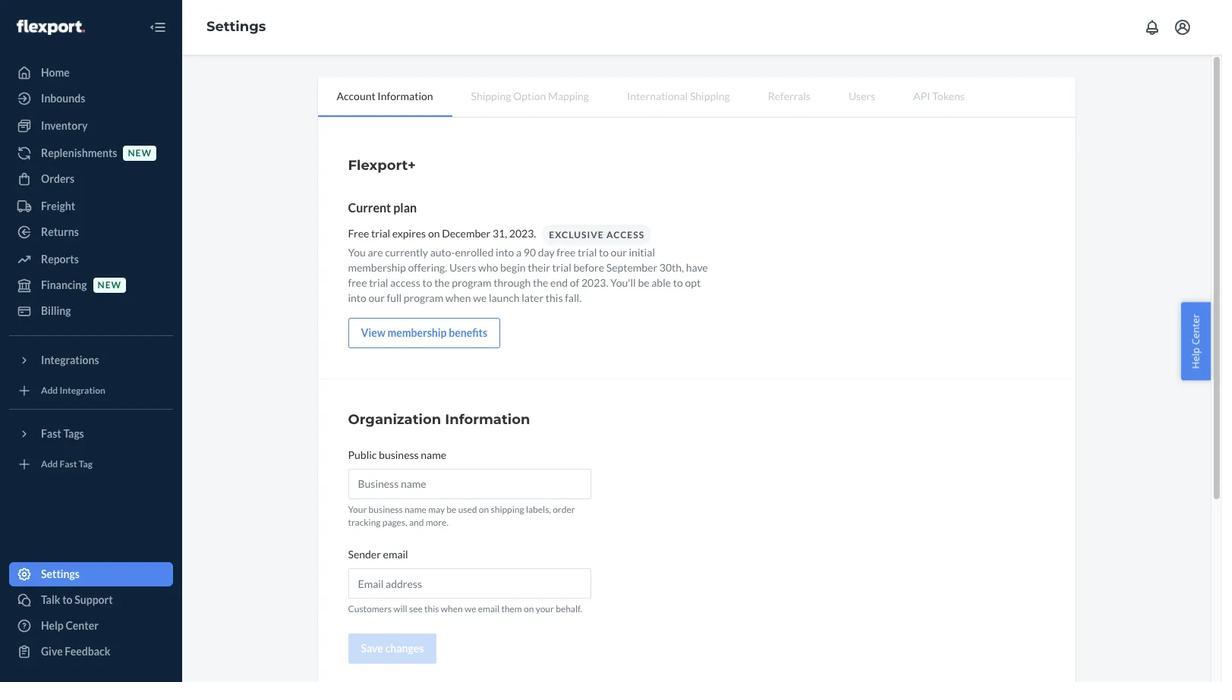 Task type: vqa. For each thing, say whether or not it's contained in the screenshot.
SENDER EMAIL
yes



Task type: describe. For each thing, give the bounding box(es) containing it.
auto-
[[430, 246, 455, 259]]

referrals tab
[[749, 77, 830, 115]]

give feedback
[[41, 645, 110, 658]]

shipping option mapping tab
[[452, 77, 608, 115]]

1 horizontal spatial into
[[496, 246, 514, 259]]

information for organization information
[[445, 412, 530, 428]]

more.
[[426, 517, 449, 529]]

integrations
[[41, 354, 99, 367]]

through
[[494, 276, 531, 289]]

account information tab
[[318, 77, 452, 117]]

enrolled
[[455, 246, 494, 259]]

integrations button
[[9, 349, 173, 373]]

customers will see this when we email them on your behalf.
[[348, 604, 582, 615]]

financing
[[41, 279, 87, 292]]

billing
[[41, 305, 71, 317]]

public
[[348, 449, 377, 462]]

exclusive access
[[549, 229, 645, 241]]

add fast tag
[[41, 459, 93, 470]]

free
[[348, 227, 369, 240]]

1 vertical spatial fast
[[60, 459, 77, 470]]

your business name may be used on shipping labels, order tracking pages, and more.
[[348, 504, 575, 529]]

business for public
[[379, 449, 419, 462]]

mapping
[[548, 90, 589, 103]]

a
[[516, 246, 522, 259]]

returns
[[41, 226, 79, 238]]

view
[[361, 327, 386, 339]]

give feedback button
[[9, 640, 173, 664]]

tab list containing account information
[[318, 77, 1076, 118]]

to down exclusive access
[[599, 246, 609, 259]]

trial up are
[[371, 227, 390, 240]]

account
[[337, 90, 376, 103]]

currently
[[385, 246, 428, 259]]

support
[[75, 594, 113, 607]]

inbounds
[[41, 92, 85, 105]]

business for your
[[369, 504, 403, 516]]

end
[[551, 276, 568, 289]]

1 vertical spatial when
[[441, 604, 463, 615]]

flexport+
[[348, 157, 416, 174]]

name for public business name
[[421, 449, 447, 462]]

2 the from the left
[[533, 276, 549, 289]]

on inside "your business name may be used on shipping labels, order tracking pages, and more."
[[479, 504, 489, 516]]

0 horizontal spatial help
[[41, 620, 64, 633]]

0 horizontal spatial 2023.
[[509, 227, 536, 240]]

flexport logo image
[[17, 20, 85, 35]]

fast tags
[[41, 428, 84, 440]]

freight
[[41, 200, 75, 213]]

1 horizontal spatial program
[[452, 276, 492, 289]]

able
[[652, 276, 671, 289]]

pages,
[[383, 517, 408, 529]]

trial up before
[[578, 246, 597, 259]]

tag
[[79, 459, 93, 470]]

close navigation image
[[149, 18, 167, 36]]

users inside tab
[[849, 90, 876, 103]]

talk
[[41, 594, 60, 607]]

free trial expires on december 31, 2023.
[[348, 227, 536, 240]]

membership inside button
[[388, 327, 447, 339]]

inventory
[[41, 119, 88, 132]]

1 vertical spatial we
[[465, 604, 476, 615]]

inbounds link
[[9, 87, 173, 111]]

current plan
[[348, 200, 417, 215]]

are
[[368, 246, 383, 259]]

orders link
[[9, 167, 173, 191]]

day
[[538, 246, 555, 259]]

behalf.
[[556, 604, 582, 615]]

shipping
[[491, 504, 524, 516]]

you are currently auto-enrolled into a 90 day free trial to our initial membership offering. users who begin their trial before september 30th, have free trial access to the program through the end of 2023. you'll be able to opt into our full program when we launch later this fall.
[[348, 246, 708, 305]]

benefits
[[449, 327, 488, 339]]

their
[[528, 261, 550, 274]]

trial up end
[[553, 261, 572, 274]]

0 vertical spatial settings
[[207, 18, 266, 35]]

90
[[524, 246, 536, 259]]

september
[[607, 261, 658, 274]]

view membership benefits button
[[348, 318, 501, 349]]

who
[[478, 261, 498, 274]]

before
[[574, 261, 605, 274]]

help center inside button
[[1190, 314, 1203, 369]]

referrals
[[768, 90, 811, 103]]

opt
[[685, 276, 701, 289]]

sender
[[348, 548, 381, 561]]

0 horizontal spatial program
[[404, 292, 444, 305]]

home
[[41, 66, 70, 79]]

save changes button
[[348, 634, 437, 665]]

home link
[[9, 61, 173, 85]]

to inside talk to support button
[[62, 594, 73, 607]]

1 vertical spatial center
[[66, 620, 99, 633]]

1 vertical spatial our
[[369, 292, 385, 305]]

exclusive
[[549, 229, 604, 241]]

orders
[[41, 172, 75, 185]]

talk to support
[[41, 594, 113, 607]]

help inside help center button
[[1190, 347, 1203, 369]]

help center link
[[9, 614, 173, 639]]

users inside you are currently auto-enrolled into a 90 day free trial to our initial membership offering. users who begin their trial before september 30th, have free trial access to the program through the end of 2023. you'll be able to opt into our full program when we launch later this fall.
[[449, 261, 476, 274]]

users tab
[[830, 77, 895, 115]]

shipping option mapping
[[471, 90, 589, 103]]

0 horizontal spatial email
[[383, 548, 408, 561]]

organization
[[348, 412, 441, 428]]

we inside you are currently auto-enrolled into a 90 day free trial to our initial membership offering. users who begin their trial before september 30th, have free trial access to the program through the end of 2023. you'll be able to opt into our full program when we launch later this fall.
[[473, 292, 487, 305]]

add integration
[[41, 385, 106, 397]]

Email address text field
[[348, 569, 591, 599]]

1 vertical spatial help center
[[41, 620, 99, 633]]

feedback
[[65, 645, 110, 658]]

order
[[553, 504, 575, 516]]

add fast tag link
[[9, 453, 173, 477]]

you
[[348, 246, 366, 259]]

integration
[[60, 385, 106, 397]]



Task type: locate. For each thing, give the bounding box(es) containing it.
shipping left option
[[471, 90, 511, 103]]

2 add from the top
[[41, 459, 58, 470]]

email right the sender
[[383, 548, 408, 561]]

to
[[599, 246, 609, 259], [423, 276, 432, 289], [673, 276, 683, 289], [62, 594, 73, 607]]

users
[[849, 90, 876, 103], [449, 261, 476, 274]]

0 horizontal spatial free
[[348, 276, 367, 289]]

organization information
[[348, 412, 530, 428]]

1 vertical spatial add
[[41, 459, 58, 470]]

1 horizontal spatial 2023.
[[582, 276, 609, 289]]

reports
[[41, 253, 79, 266]]

account information
[[337, 90, 433, 103]]

api tokens
[[914, 90, 965, 103]]

save changes
[[361, 643, 424, 656]]

to left opt
[[673, 276, 683, 289]]

1 horizontal spatial shipping
[[690, 90, 730, 103]]

into left full
[[348, 292, 367, 305]]

membership down are
[[348, 261, 406, 274]]

1 horizontal spatial be
[[638, 276, 650, 289]]

0 vertical spatial add
[[41, 385, 58, 397]]

when up benefits
[[446, 292, 471, 305]]

information up business name "text box" on the left bottom of the page
[[445, 412, 530, 428]]

trial up full
[[369, 276, 388, 289]]

the down their
[[533, 276, 549, 289]]

0 vertical spatial business
[[379, 449, 419, 462]]

free down you
[[348, 276, 367, 289]]

trial
[[371, 227, 390, 240], [578, 246, 597, 259], [553, 261, 572, 274], [369, 276, 388, 289]]

program down who
[[452, 276, 492, 289]]

0 horizontal spatial into
[[348, 292, 367, 305]]

settings link
[[207, 18, 266, 35], [9, 563, 173, 587]]

offering.
[[408, 261, 447, 274]]

fast left tag
[[60, 459, 77, 470]]

access
[[607, 229, 645, 241]]

be right may
[[447, 504, 457, 516]]

0 horizontal spatial the
[[434, 276, 450, 289]]

1 horizontal spatial free
[[557, 246, 576, 259]]

open account menu image
[[1174, 18, 1192, 36]]

tab list
[[318, 77, 1076, 118]]

shipping inside tab
[[471, 90, 511, 103]]

program down access
[[404, 292, 444, 305]]

changes
[[385, 643, 424, 656]]

2023. inside you are currently auto-enrolled into a 90 day free trial to our initial membership offering. users who begin their trial before september 30th, have free trial access to the program through the end of 2023. you'll be able to opt into our full program when we launch later this fall.
[[582, 276, 609, 289]]

1 vertical spatial on
[[479, 504, 489, 516]]

1 horizontal spatial center
[[1190, 314, 1203, 345]]

our
[[611, 246, 627, 259], [369, 292, 385, 305]]

our down access
[[611, 246, 627, 259]]

api tokens tab
[[895, 77, 984, 115]]

0 horizontal spatial shipping
[[471, 90, 511, 103]]

name
[[421, 449, 447, 462], [405, 504, 427, 516]]

Business name text field
[[348, 469, 591, 500]]

1 horizontal spatial settings link
[[207, 18, 266, 35]]

this
[[546, 292, 563, 305], [425, 604, 439, 615]]

name for your business name may be used on shipping labels, order tracking pages, and more.
[[405, 504, 427, 516]]

expires
[[392, 227, 426, 240]]

launch
[[489, 292, 520, 305]]

0 horizontal spatial our
[[369, 292, 385, 305]]

1 vertical spatial free
[[348, 276, 367, 289]]

fast
[[41, 428, 61, 440], [60, 459, 77, 470]]

new for replenishments
[[128, 148, 152, 159]]

1 horizontal spatial this
[[546, 292, 563, 305]]

1 horizontal spatial the
[[533, 276, 549, 289]]

to down offering.
[[423, 276, 432, 289]]

we
[[473, 292, 487, 305], [465, 604, 476, 615]]

1 vertical spatial into
[[348, 292, 367, 305]]

be inside you are currently auto-enrolled into a 90 day free trial to our initial membership offering. users who begin their trial before september 30th, have free trial access to the program through the end of 2023. you'll be able to opt into our full program when we launch later this fall.
[[638, 276, 650, 289]]

1 vertical spatial settings link
[[9, 563, 173, 587]]

name down organization information
[[421, 449, 447, 462]]

0 vertical spatial our
[[611, 246, 627, 259]]

free right day on the left top of page
[[557, 246, 576, 259]]

them
[[502, 604, 522, 615]]

2023. up a
[[509, 227, 536, 240]]

fast inside dropdown button
[[41, 428, 61, 440]]

1 vertical spatial be
[[447, 504, 457, 516]]

returns link
[[9, 220, 173, 245]]

view membership benefits
[[361, 327, 488, 339]]

begin
[[500, 261, 526, 274]]

1 vertical spatial settings
[[41, 568, 80, 581]]

0 vertical spatial center
[[1190, 314, 1203, 345]]

1 horizontal spatial our
[[611, 246, 627, 259]]

email left them
[[478, 604, 500, 615]]

the down offering.
[[434, 276, 450, 289]]

add for add fast tag
[[41, 459, 58, 470]]

31,
[[493, 227, 507, 240]]

our left full
[[369, 292, 385, 305]]

billing link
[[9, 299, 173, 324]]

into left a
[[496, 246, 514, 259]]

new for financing
[[98, 280, 122, 291]]

0 vertical spatial users
[[849, 90, 876, 103]]

we left launch
[[473, 292, 487, 305]]

into
[[496, 246, 514, 259], [348, 292, 367, 305]]

0 vertical spatial program
[[452, 276, 492, 289]]

center
[[1190, 314, 1203, 345], [66, 620, 99, 633]]

0 horizontal spatial information
[[378, 90, 433, 103]]

0 vertical spatial on
[[428, 227, 440, 240]]

1 vertical spatial business
[[369, 504, 403, 516]]

add left integration
[[41, 385, 58, 397]]

shipping right international
[[690, 90, 730, 103]]

this down end
[[546, 292, 563, 305]]

have
[[686, 261, 708, 274]]

1 vertical spatial this
[[425, 604, 439, 615]]

labels,
[[526, 504, 551, 516]]

1 add from the top
[[41, 385, 58, 397]]

tags
[[63, 428, 84, 440]]

0 vertical spatial email
[[383, 548, 408, 561]]

on right the used
[[479, 504, 489, 516]]

plan
[[394, 200, 417, 215]]

users left api
[[849, 90, 876, 103]]

fast tags button
[[9, 422, 173, 447]]

1 vertical spatial name
[[405, 504, 427, 516]]

0 vertical spatial 2023.
[[509, 227, 536, 240]]

save
[[361, 643, 383, 656]]

1 the from the left
[[434, 276, 450, 289]]

international
[[627, 90, 688, 103]]

later
[[522, 292, 544, 305]]

0 horizontal spatial settings link
[[9, 563, 173, 587]]

new
[[128, 148, 152, 159], [98, 280, 122, 291]]

1 vertical spatial information
[[445, 412, 530, 428]]

be left able
[[638, 276, 650, 289]]

give
[[41, 645, 63, 658]]

initial
[[629, 246, 655, 259]]

0 horizontal spatial settings
[[41, 568, 80, 581]]

membership down full
[[388, 327, 447, 339]]

0 horizontal spatial be
[[447, 504, 457, 516]]

help center button
[[1182, 302, 1211, 380]]

0 vertical spatial be
[[638, 276, 650, 289]]

1 horizontal spatial new
[[128, 148, 152, 159]]

on
[[428, 227, 440, 240], [479, 504, 489, 516], [524, 604, 534, 615]]

tokens
[[933, 90, 965, 103]]

may
[[428, 504, 445, 516]]

add
[[41, 385, 58, 397], [41, 459, 58, 470]]

be
[[638, 276, 650, 289], [447, 504, 457, 516]]

2 vertical spatial on
[[524, 604, 534, 615]]

0 vertical spatial this
[[546, 292, 563, 305]]

business up pages, on the bottom
[[369, 504, 403, 516]]

add down fast tags
[[41, 459, 58, 470]]

0 vertical spatial help center
[[1190, 314, 1203, 369]]

new down reports link
[[98, 280, 122, 291]]

information for account information
[[378, 90, 433, 103]]

0 vertical spatial membership
[[348, 261, 406, 274]]

your
[[536, 604, 554, 615]]

1 horizontal spatial information
[[445, 412, 530, 428]]

1 horizontal spatial help center
[[1190, 314, 1203, 369]]

access
[[390, 276, 421, 289]]

add integration link
[[9, 379, 173, 403]]

center inside button
[[1190, 314, 1203, 345]]

0 vertical spatial new
[[128, 148, 152, 159]]

this right see
[[425, 604, 439, 615]]

free
[[557, 246, 576, 259], [348, 276, 367, 289]]

on up auto-
[[428, 227, 440, 240]]

to right talk
[[62, 594, 73, 607]]

2 horizontal spatial on
[[524, 604, 534, 615]]

international shipping tab
[[608, 77, 749, 115]]

0 vertical spatial name
[[421, 449, 447, 462]]

membership inside you are currently auto-enrolled into a 90 day free trial to our initial membership offering. users who begin their trial before september 30th, have free trial access to the program through the end of 2023. you'll be able to opt into our full program when we launch later this fall.
[[348, 261, 406, 274]]

1 vertical spatial new
[[98, 280, 122, 291]]

when inside you are currently auto-enrolled into a 90 day free trial to our initial membership offering. users who begin their trial before september 30th, have free trial access to the program through the end of 2023. you'll be able to opt into our full program when we launch later this fall.
[[446, 292, 471, 305]]

and
[[409, 517, 424, 529]]

of
[[570, 276, 580, 289]]

when down email address text field
[[441, 604, 463, 615]]

1 horizontal spatial on
[[479, 504, 489, 516]]

see
[[409, 604, 423, 615]]

1 horizontal spatial users
[[849, 90, 876, 103]]

you'll
[[611, 276, 636, 289]]

1 vertical spatial help
[[41, 620, 64, 633]]

0 horizontal spatial new
[[98, 280, 122, 291]]

users down enrolled
[[449, 261, 476, 274]]

information
[[378, 90, 433, 103], [445, 412, 530, 428]]

business
[[379, 449, 419, 462], [369, 504, 403, 516]]

replenishments
[[41, 147, 117, 159]]

the
[[434, 276, 450, 289], [533, 276, 549, 289]]

sender email
[[348, 548, 408, 561]]

freight link
[[9, 194, 173, 219]]

information right account
[[378, 90, 433, 103]]

option
[[513, 90, 546, 103]]

information inside tab
[[378, 90, 433, 103]]

name up and
[[405, 504, 427, 516]]

shipping inside tab
[[690, 90, 730, 103]]

december
[[442, 227, 491, 240]]

program
[[452, 276, 492, 289], [404, 292, 444, 305]]

full
[[387, 292, 402, 305]]

business inside "your business name may be used on shipping labels, order tracking pages, and more."
[[369, 504, 403, 516]]

0 vertical spatial fast
[[41, 428, 61, 440]]

public business name
[[348, 449, 447, 462]]

used
[[458, 504, 477, 516]]

1 horizontal spatial settings
[[207, 18, 266, 35]]

your
[[348, 504, 367, 516]]

fall.
[[565, 292, 582, 305]]

fast left tags
[[41, 428, 61, 440]]

0 horizontal spatial help center
[[41, 620, 99, 633]]

inventory link
[[9, 114, 173, 138]]

open notifications image
[[1144, 18, 1162, 36]]

business down organization
[[379, 449, 419, 462]]

0 vertical spatial into
[[496, 246, 514, 259]]

settings
[[207, 18, 266, 35], [41, 568, 80, 581]]

0 vertical spatial when
[[446, 292, 471, 305]]

reports link
[[9, 248, 173, 272]]

0 horizontal spatial on
[[428, 227, 440, 240]]

1 vertical spatial program
[[404, 292, 444, 305]]

international shipping
[[627, 90, 730, 103]]

0 vertical spatial settings link
[[207, 18, 266, 35]]

0 horizontal spatial users
[[449, 261, 476, 274]]

view membership benefits link
[[348, 318, 501, 349]]

new up orders link
[[128, 148, 152, 159]]

1 vertical spatial email
[[478, 604, 500, 615]]

1 vertical spatial users
[[449, 261, 476, 274]]

0 vertical spatial help
[[1190, 347, 1203, 369]]

0 horizontal spatial center
[[66, 620, 99, 633]]

2023. down before
[[582, 276, 609, 289]]

0 vertical spatial information
[[378, 90, 433, 103]]

1 horizontal spatial email
[[478, 604, 500, 615]]

0 horizontal spatial this
[[425, 604, 439, 615]]

1 vertical spatial 2023.
[[582, 276, 609, 289]]

this inside you are currently auto-enrolled into a 90 day free trial to our initial membership offering. users who begin their trial before september 30th, have free trial access to the program through the end of 2023. you'll be able to opt into our full program when we launch later this fall.
[[546, 292, 563, 305]]

1 vertical spatial membership
[[388, 327, 447, 339]]

0 vertical spatial we
[[473, 292, 487, 305]]

2 shipping from the left
[[690, 90, 730, 103]]

we down email address text field
[[465, 604, 476, 615]]

on left "your"
[[524, 604, 534, 615]]

1 horizontal spatial help
[[1190, 347, 1203, 369]]

0 vertical spatial free
[[557, 246, 576, 259]]

add for add integration
[[41, 385, 58, 397]]

1 shipping from the left
[[471, 90, 511, 103]]

be inside "your business name may be used on shipping labels, order tracking pages, and more."
[[447, 504, 457, 516]]

name inside "your business name may be used on shipping labels, order tracking pages, and more."
[[405, 504, 427, 516]]



